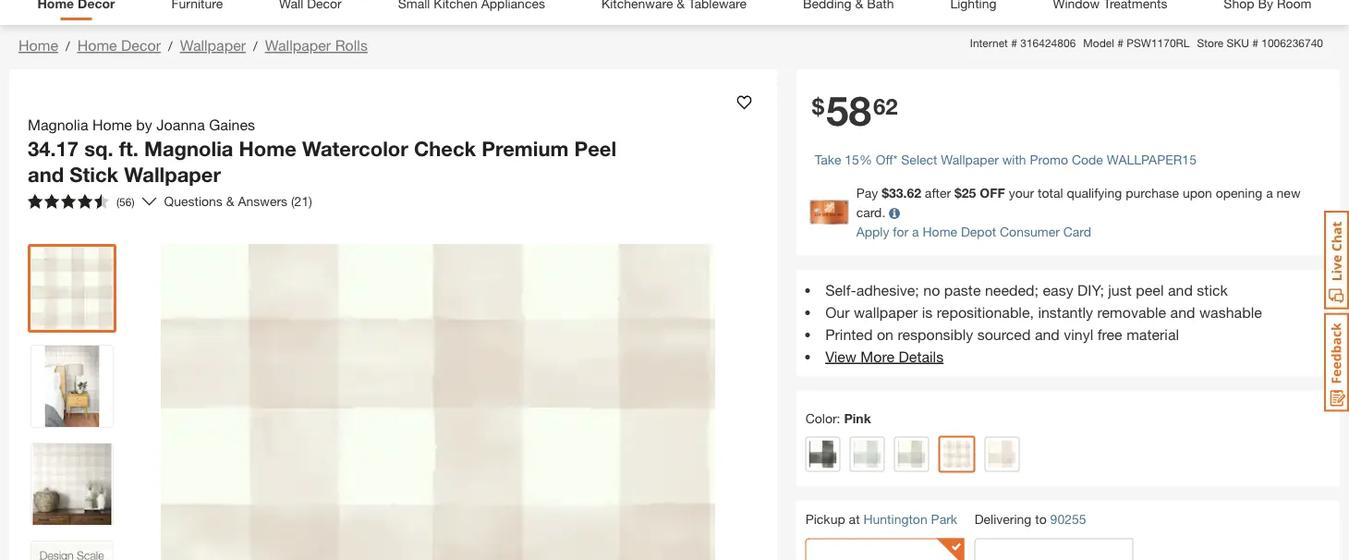 Task type: describe. For each thing, give the bounding box(es) containing it.
gaines
[[209, 116, 255, 134]]

joanna
[[156, 116, 205, 134]]

info image
[[889, 208, 900, 219]]

just
[[1109, 281, 1132, 298]]

wallpaper rolls link
[[265, 37, 368, 54]]

pay $ 33.62 after $ 25 off
[[857, 185, 1005, 200]]

pickup
[[806, 511, 845, 527]]

black and white image
[[809, 440, 837, 468]]

&
[[226, 194, 234, 209]]

apply now image
[[810, 200, 857, 225]]

repositionable,
[[937, 303, 1034, 321]]

33.62
[[889, 185, 922, 200]]

pink image
[[943, 440, 971, 468]]

questions
[[164, 194, 223, 209]]

on
[[877, 325, 894, 343]]

ft.
[[119, 136, 138, 161]]

responsibly
[[898, 325, 973, 343]]

code
[[1072, 152, 1104, 167]]

paste
[[944, 281, 981, 298]]

sku
[[1227, 36, 1250, 49]]

diy;
[[1078, 281, 1104, 298]]

(56) button
[[20, 187, 142, 216]]

and inside the magnolia home by joanna gaines 34.17 sq. ft. magnolia home watercolor check premium peel and stick wallpaper
[[28, 162, 64, 186]]

with
[[1003, 152, 1027, 167]]

home left the decor
[[77, 37, 117, 54]]

$ inside $ 58 62
[[812, 93, 825, 119]]

:
[[837, 411, 841, 426]]

stick
[[1197, 281, 1228, 298]]

25
[[962, 185, 976, 200]]

316424806
[[1021, 36, 1076, 49]]

off
[[980, 185, 1005, 200]]

wallpaper left rolls at left
[[265, 37, 331, 54]]

select
[[901, 152, 938, 167]]

3 # from the left
[[1253, 36, 1259, 49]]

home link
[[18, 37, 58, 54]]

2 # from the left
[[1118, 36, 1124, 49]]

wallpaper15
[[1107, 152, 1197, 167]]

and up material
[[1171, 303, 1196, 321]]

printed
[[826, 325, 873, 343]]

$ 58 62
[[812, 86, 898, 135]]

removable
[[1098, 303, 1167, 321]]

apply
[[857, 224, 890, 239]]

rolls
[[335, 37, 368, 54]]

total
[[1038, 185, 1063, 200]]

at
[[849, 511, 860, 527]]

view more details link
[[826, 347, 944, 365]]

huntington
[[864, 511, 928, 527]]

(56) link
[[20, 187, 157, 216]]

home left 'home decor' link
[[18, 37, 58, 54]]

90255
[[1051, 512, 1087, 527]]

magnolia home by joanna gaines wallpaper rolls psw1170rl 1f.3 image
[[31, 542, 113, 560]]

park
[[931, 511, 958, 527]]

and right peel at the bottom right
[[1168, 281, 1193, 298]]

after
[[925, 185, 951, 200]]

pink
[[844, 411, 871, 426]]

magnolia home by joanna gaines link
[[28, 114, 262, 136]]

is
[[922, 303, 933, 321]]

delivering to 90255
[[975, 511, 1087, 527]]

internet
[[970, 36, 1008, 49]]

wallpaper right the decor
[[180, 37, 246, 54]]

adhesive;
[[857, 281, 920, 298]]

90255 link
[[1051, 510, 1087, 529]]

(56)
[[116, 195, 135, 208]]

internet # 316424806 model # psw1170rl store sku # 1006236740
[[970, 36, 1324, 49]]

our
[[826, 303, 850, 321]]

wallpaper
[[854, 303, 918, 321]]

more
[[861, 347, 895, 365]]

home left depot
[[923, 224, 958, 239]]

qualifying
[[1067, 185, 1122, 200]]

depot
[[961, 224, 997, 239]]

1 horizontal spatial magnolia
[[144, 136, 233, 161]]

delivering
[[975, 511, 1032, 527]]

huntington park button
[[864, 511, 958, 527]]

take 15% off* select wallpaper with promo code wallpaper15
[[815, 152, 1197, 167]]

3 / from the left
[[253, 38, 258, 54]]

off*
[[876, 152, 898, 167]]

58
[[826, 86, 872, 135]]

material
[[1127, 325, 1179, 343]]

self-
[[826, 281, 857, 298]]

free
[[1098, 325, 1123, 343]]

2 / from the left
[[168, 38, 173, 54]]

pickup at huntington park
[[806, 511, 958, 527]]

wallpaper inside the magnolia home by joanna gaines 34.17 sq. ft. magnolia home watercolor check premium peel and stick wallpaper
[[124, 162, 221, 186]]

your
[[1009, 185, 1034, 200]]

pink and white image
[[989, 440, 1016, 468]]

details
[[899, 347, 944, 365]]

live chat image
[[1325, 211, 1350, 310]]

instantly
[[1038, 303, 1093, 321]]

sourced
[[978, 325, 1031, 343]]

purchase
[[1126, 185, 1179, 200]]

take
[[815, 152, 842, 167]]

and down instantly
[[1035, 325, 1060, 343]]

needed;
[[985, 281, 1039, 298]]



Task type: locate. For each thing, give the bounding box(es) containing it.
1 vertical spatial magnolia
[[144, 136, 233, 161]]

1 horizontal spatial #
[[1118, 36, 1124, 49]]

color
[[806, 411, 837, 426]]

a left new
[[1266, 185, 1273, 200]]

home down gaines on the left top of the page
[[239, 136, 297, 161]]

0 horizontal spatial a
[[912, 224, 919, 239]]

magnolia
[[28, 116, 88, 134], [144, 136, 233, 161]]

wallpaper inside dropdown button
[[941, 152, 999, 167]]

pay
[[857, 185, 878, 200]]

feedback link image
[[1325, 312, 1350, 412]]

easy
[[1043, 281, 1074, 298]]

0 horizontal spatial magnolia
[[28, 116, 88, 134]]

and
[[28, 162, 64, 186], [1168, 281, 1193, 298], [1171, 303, 1196, 321], [1035, 325, 1060, 343]]

0 horizontal spatial #
[[1011, 36, 1018, 49]]

sq.
[[84, 136, 113, 161]]

peel
[[1136, 281, 1164, 298]]

/ right wallpaper link
[[253, 38, 258, 54]]

wallpaper link
[[180, 37, 246, 54]]

card
[[1064, 224, 1092, 239]]

1 / from the left
[[66, 38, 70, 54]]

1 horizontal spatial /
[[168, 38, 173, 54]]

gray image
[[854, 440, 881, 468]]

a inside your total qualifying purchase upon opening a new card.
[[1266, 185, 1273, 200]]

0 horizontal spatial $
[[812, 93, 825, 119]]

34.17
[[28, 136, 79, 161]]

2 horizontal spatial /
[[253, 38, 258, 54]]

#
[[1011, 36, 1018, 49], [1118, 36, 1124, 49], [1253, 36, 1259, 49]]

2 horizontal spatial #
[[1253, 36, 1259, 49]]

# right sku
[[1253, 36, 1259, 49]]

apply for a home depot consumer card link
[[857, 224, 1092, 239]]

check
[[414, 136, 476, 161]]

watercolor
[[302, 136, 408, 161]]

$ left the 58
[[812, 93, 825, 119]]

opening
[[1216, 185, 1263, 200]]

home up sq.
[[92, 116, 132, 134]]

a right for
[[912, 224, 919, 239]]

apply for a home depot consumer card
[[857, 224, 1092, 239]]

$
[[812, 93, 825, 119], [882, 185, 889, 200], [955, 185, 962, 200]]

and down 34.17
[[28, 162, 64, 186]]

/
[[66, 38, 70, 54], [168, 38, 173, 54], [253, 38, 258, 54]]

color : pink
[[806, 411, 871, 426]]

by
[[136, 116, 152, 134]]

1 vertical spatial a
[[912, 224, 919, 239]]

new
[[1277, 185, 1301, 200]]

magnolia home by joanna gaines 34.17 sq. ft. magnolia home watercolor check premium peel and stick wallpaper
[[28, 116, 617, 186]]

4.5 stars image
[[28, 194, 109, 209]]

home decor link
[[77, 37, 161, 54]]

vinyl
[[1064, 325, 1094, 343]]

upon
[[1183, 185, 1213, 200]]

wallpaper up 25
[[941, 152, 999, 167]]

model
[[1084, 36, 1115, 49]]

magnolia home by joanna gaines wallpaper rolls psw1170rl c3.1 image
[[31, 346, 113, 427]]

magnolia home by joanna gaines wallpaper rolls psw1170rl 4f.2 image
[[31, 444, 113, 525]]

1 horizontal spatial a
[[1266, 185, 1273, 200]]

1 horizontal spatial $
[[882, 185, 889, 200]]

decor
[[121, 37, 161, 54]]

answers
[[238, 194, 288, 209]]

1006236740
[[1262, 36, 1324, 49]]

(21)
[[291, 194, 312, 209]]

consumer
[[1000, 224, 1060, 239]]

$ right 'after'
[[955, 185, 962, 200]]

psw1170rl
[[1127, 36, 1190, 49]]

no
[[924, 281, 940, 298]]

/ right home link
[[66, 38, 70, 54]]

gray and white image
[[898, 440, 926, 468]]

magnolia up 34.17
[[28, 116, 88, 134]]

62
[[873, 93, 898, 119]]

view
[[826, 347, 857, 365]]

promo
[[1030, 152, 1069, 167]]

your total qualifying purchase upon opening a new card.
[[857, 185, 1301, 220]]

1 # from the left
[[1011, 36, 1018, 49]]

magnolia home by joanna gaines wallpaper rolls psw1170rl 64.0 image
[[31, 248, 113, 329]]

0 horizontal spatial /
[[66, 38, 70, 54]]

home
[[18, 37, 58, 54], [77, 37, 117, 54], [92, 116, 132, 134], [239, 136, 297, 161], [923, 224, 958, 239]]

peel
[[574, 136, 617, 161]]

washable
[[1200, 303, 1262, 321]]

$ right pay
[[882, 185, 889, 200]]

for
[[893, 224, 909, 239]]

premium
[[482, 136, 569, 161]]

magnolia down joanna
[[144, 136, 233, 161]]

wallpaper
[[180, 37, 246, 54], [265, 37, 331, 54], [941, 152, 999, 167], [124, 162, 221, 186]]

15%
[[845, 152, 872, 167]]

0 vertical spatial a
[[1266, 185, 1273, 200]]

questions & answers (21)
[[164, 194, 312, 209]]

to
[[1035, 511, 1047, 527]]

self-adhesive; no paste needed; easy diy; just peel and stick our wallpaper is repositionable, instantly removable and washable printed on responsibly sourced and vinyl free material view more details
[[826, 281, 1262, 365]]

take 15% off* select wallpaper with promo code wallpaper15 button
[[815, 150, 1197, 169]]

# right model
[[1118, 36, 1124, 49]]

0 vertical spatial magnolia
[[28, 116, 88, 134]]

card.
[[857, 205, 886, 220]]

# right internet
[[1011, 36, 1018, 49]]

wallpaper up the questions on the top left of the page
[[124, 162, 221, 186]]

2 horizontal spatial $
[[955, 185, 962, 200]]

/ right the decor
[[168, 38, 173, 54]]

store
[[1197, 36, 1224, 49]]



Task type: vqa. For each thing, say whether or not it's contained in the screenshot.
NOTICE
no



